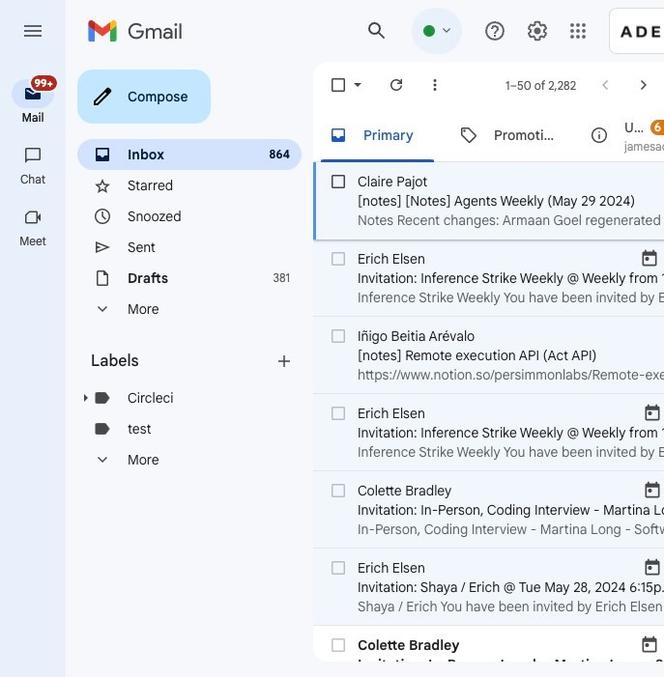 Task type: locate. For each thing, give the bounding box(es) containing it.
promotions tab
[[444, 108, 573, 162]]

calendar event image for second row from the bottom of the page
[[643, 559, 662, 578]]

6 row from the top
[[313, 549, 664, 626]]

more email options image
[[425, 75, 445, 95]]

None checkbox
[[329, 404, 348, 423]]

main content
[[313, 108, 664, 678]]

tab list
[[313, 108, 664, 162]]

navigation
[[0, 62, 68, 678]]

main menu image
[[21, 19, 44, 43]]

3 row from the top
[[313, 317, 664, 394]]

None checkbox
[[329, 75, 348, 95], [329, 172, 348, 191], [329, 249, 348, 269], [329, 327, 348, 346], [329, 75, 348, 95], [329, 172, 348, 191], [329, 249, 348, 269], [329, 327, 348, 346]]

row
[[313, 162, 664, 240], [313, 240, 664, 317], [313, 317, 664, 394], [313, 394, 664, 472], [313, 472, 664, 549], [313, 549, 664, 626], [313, 626, 664, 678]]

1 row from the top
[[313, 162, 664, 240]]

calendar event image
[[640, 249, 659, 269], [643, 481, 662, 501], [643, 559, 662, 578], [640, 636, 660, 655]]

older image
[[634, 75, 653, 95]]

search in mail image
[[360, 14, 394, 48]]

heading
[[0, 110, 66, 126], [0, 172, 66, 188], [0, 234, 66, 249], [91, 352, 274, 371]]

calendar event image for 7th row from the top of the page
[[640, 636, 660, 655]]

Search in mail search field
[[354, 8, 400, 54]]

calendar event image for fifth row from the top of the page
[[643, 481, 662, 501]]

support image
[[483, 19, 506, 43]]



Task type: describe. For each thing, give the bounding box(es) containing it.
none checkbox inside row
[[329, 404, 348, 423]]

calendar event image
[[643, 404, 662, 423]]

updates, 6 new messages, tab
[[574, 108, 664, 162]]

5 row from the top
[[313, 472, 664, 549]]

2 row from the top
[[313, 240, 664, 317]]

4 row from the top
[[313, 394, 664, 472]]

primary tab
[[313, 108, 442, 162]]

7 row from the top
[[313, 626, 664, 678]]

refresh image
[[387, 75, 406, 95]]

gmail image
[[87, 12, 192, 50]]

settings image
[[526, 19, 549, 43]]

calendar event image for second row from the top
[[640, 249, 659, 269]]



Task type: vqa. For each thing, say whether or not it's contained in the screenshot.
5th row's Calendar event image
yes



